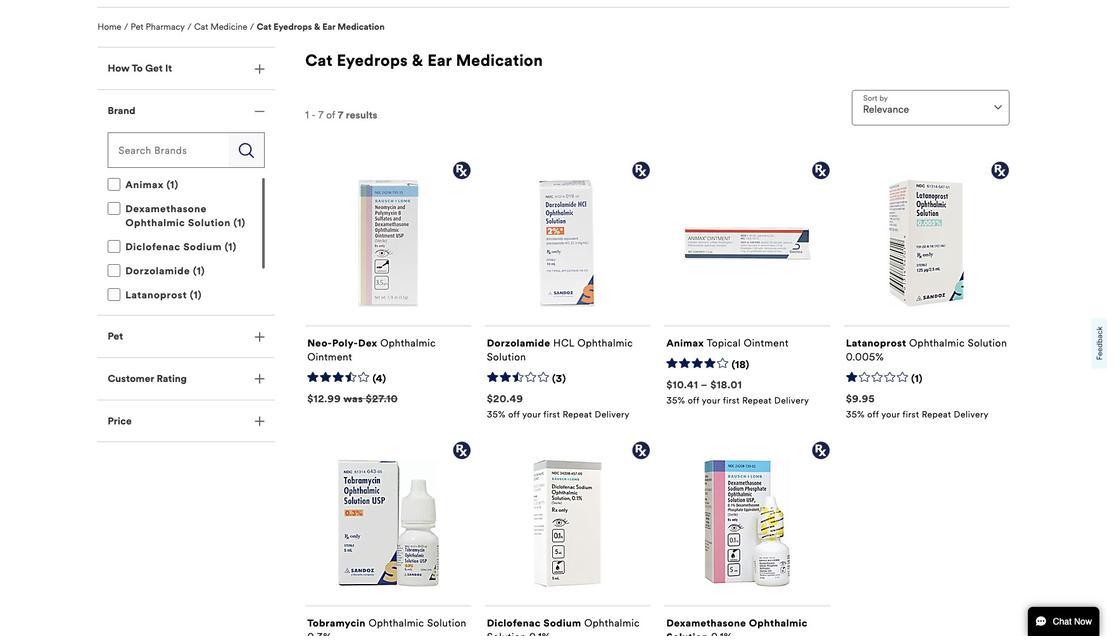 Task type: describe. For each thing, give the bounding box(es) containing it.
$12.99 was $27.10
[[307, 393, 398, 405]]

2 horizontal spatial cat
[[305, 51, 333, 70]]

repeat for hcl ophthalmic solution
[[563, 409, 592, 420]]

dexamethasone for dexamethasone ophthalmic solution (1)
[[125, 203, 207, 215]]

ophthalmic inside dexamethasone ophthalmic solution
[[749, 617, 808, 629]]

solution inside the hcl ophthalmic solution
[[487, 351, 526, 363]]

0.005%
[[846, 351, 884, 363]]

search icon 3 image
[[239, 142, 254, 158]]

3 plus icon 2 button from the top
[[98, 358, 275, 399]]

animax for animax topical ointment
[[667, 337, 704, 349]]

35% for hcl ophthalmic solution
[[487, 409, 506, 420]]

–
[[701, 379, 708, 391]]

sodium for diclofenac sodium
[[544, 617, 581, 629]]

poly-
[[332, 337, 358, 349]]

solution inside ophthalmic solution 0.3%
[[427, 617, 467, 629]]

your for ophthalmic solution 0.005%
[[882, 409, 900, 420]]

$20.49 35% off your first repeat delivery
[[487, 393, 630, 420]]

latanoprost for latanoprost (1)
[[125, 289, 187, 301]]

your for hcl ophthalmic solution
[[522, 409, 541, 420]]

1 - 7 of 7 results
[[305, 109, 377, 121]]

4 plus icon 2 image from the top
[[255, 416, 265, 426]]

from $10.41 up to $18.01 element
[[667, 379, 742, 391]]

(1) up dexamethasone ophthalmic solution (1)
[[167, 179, 178, 191]]

ophthalmic inside the hcl ophthalmic solution
[[578, 337, 633, 349]]

pet pharmacy link
[[131, 22, 185, 32]]

(1) inside dexamethasone ophthalmic solution (1)
[[234, 217, 245, 229]]

(3)
[[552, 372, 566, 384]]

1 horizontal spatial &
[[412, 51, 423, 70]]

ophthalmic solution 0.1%
[[487, 617, 640, 636]]

Search Brands text field
[[108, 133, 229, 167]]

ophthalmic inside ophthalmic solution 0.3%
[[369, 617, 424, 629]]

ophthalmic inside ophthalmic solution 0.1%
[[584, 617, 640, 629]]

$18.01
[[711, 379, 742, 391]]

3 reviews element
[[552, 372, 566, 386]]

diclofenac sodium (1)
[[125, 241, 237, 253]]

first for hcl ophthalmic solution
[[543, 409, 560, 420]]

pharmacy
[[146, 22, 185, 32]]

diclofenac sodium
[[487, 617, 581, 629]]

1 horizontal spatial medication
[[456, 51, 543, 70]]

(1) down diclofenac sodium (1)
[[193, 265, 205, 277]]

dexamethasone ophthalmic solution (1)
[[125, 203, 245, 229]]

1 horizontal spatial cat
[[257, 22, 271, 32]]

$27.10
[[366, 393, 398, 405]]

hcl ophthalmic solution
[[487, 337, 633, 363]]

delivery for hcl ophthalmic solution
[[595, 409, 630, 420]]

your inside $10.41 – $18.01 35% off your first repeat delivery
[[702, 395, 721, 406]]

0.1%
[[529, 631, 551, 636]]

0.3%
[[307, 631, 332, 636]]

$10.41
[[667, 379, 698, 391]]

0 vertical spatial ear
[[322, 22, 336, 32]]

hcl
[[553, 337, 575, 349]]

dexamethasone ophthalmic solution
[[667, 617, 808, 636]]

neo-
[[307, 337, 332, 349]]

35% inside $10.41 – $18.01 35% off your first repeat delivery
[[667, 395, 685, 406]]

dexamethasone for dexamethasone ophthalmic solution
[[667, 617, 746, 629]]

animax topical ointment
[[667, 337, 789, 349]]

-
[[311, 109, 316, 121]]

animax for animax (1)
[[125, 179, 164, 191]]

off inside $10.41 – $18.01 35% off your first repeat delivery
[[688, 395, 700, 406]]

repeat inside $10.41 – $18.01 35% off your first repeat delivery
[[742, 395, 772, 406]]

brand
[[108, 104, 135, 116]]

1 plus icon 2 image from the top
[[255, 64, 265, 74]]

diclofenac for diclofenac sodium
[[487, 617, 541, 629]]

delivery inside $10.41 – $18.01 35% off your first repeat delivery
[[774, 395, 809, 406]]

medicine
[[210, 22, 247, 32]]

0 vertical spatial &
[[314, 22, 320, 32]]

animax (1)
[[125, 179, 178, 191]]

4 reviews element
[[373, 372, 386, 386]]



Task type: vqa. For each thing, say whether or not it's contained in the screenshot.
(0) for Adventure Stripe Doggie Bag Holder
no



Task type: locate. For each thing, give the bounding box(es) containing it.
1 horizontal spatial /
[[187, 22, 192, 32]]

ophthalmic
[[125, 217, 185, 229], [380, 337, 436, 349], [578, 337, 633, 349], [909, 337, 965, 349], [369, 617, 424, 629], [584, 617, 640, 629], [749, 617, 808, 629]]

ophthalmic inside ophthalmic ointment
[[380, 337, 436, 349]]

sodium down dexamethasone ophthalmic solution (1)
[[183, 241, 222, 253]]

35% inside $9.95 35% off your first repeat delivery
[[846, 409, 865, 420]]

cat medicine link
[[194, 22, 247, 32]]

solution inside dexamethasone ophthalmic solution
[[667, 631, 708, 636]]

0 vertical spatial medication
[[338, 22, 385, 32]]

sodium for diclofenac sodium (1)
[[183, 241, 222, 253]]

7
[[318, 109, 324, 121], [338, 109, 344, 121]]

cat eyedrops & ear medication link
[[257, 22, 385, 32]]

delivery
[[774, 395, 809, 406], [595, 409, 630, 420], [954, 409, 989, 420]]

2 7 from the left
[[338, 109, 344, 121]]

0 vertical spatial eyedrops
[[274, 22, 312, 32]]

4 plus icon 2 button from the top
[[98, 400, 275, 442]]

first for ophthalmic solution 0.005%
[[903, 409, 919, 420]]

0 horizontal spatial animax
[[125, 179, 164, 191]]

animax down "search brands" text field
[[125, 179, 164, 191]]

0 horizontal spatial repeat
[[563, 409, 592, 420]]

repeat
[[742, 395, 772, 406], [563, 409, 592, 420], [922, 409, 951, 420]]

tobramycin
[[307, 617, 366, 629]]

latanoprost up 0.005%
[[846, 337, 906, 349]]

repeat down the 18 reviews element
[[742, 395, 772, 406]]

1 horizontal spatial delivery
[[774, 395, 809, 406]]

1 horizontal spatial dexamethasone
[[667, 617, 746, 629]]

1 vertical spatial dorzolamide
[[487, 337, 550, 349]]

dorzolamide up latanoprost (1) on the top of page
[[125, 265, 190, 277]]

your inside $9.95 35% off your first repeat delivery
[[882, 409, 900, 420]]

home
[[98, 22, 121, 32]]

35% down $20.49
[[487, 409, 506, 420]]

neo-poly-dex
[[307, 337, 377, 349]]

first down $18.01
[[723, 395, 740, 406]]

repeat for ophthalmic solution 0.005%
[[922, 409, 951, 420]]

(1) down dexamethasone ophthalmic solution (1)
[[225, 241, 237, 253]]

0 horizontal spatial latanoprost
[[125, 289, 187, 301]]

dorzolamide (1)
[[125, 265, 205, 277]]

7 right of
[[338, 109, 344, 121]]

0 horizontal spatial dexamethasone
[[125, 203, 207, 215]]

0 horizontal spatial cat
[[194, 22, 208, 32]]

1 vertical spatial ointment
[[307, 351, 352, 363]]

7 right -
[[318, 109, 324, 121]]

2 horizontal spatial /
[[250, 22, 254, 32]]

off down $20.49
[[508, 409, 520, 420]]

ointment
[[744, 337, 789, 349], [307, 351, 352, 363]]

latanoprost down dorzolamide (1)
[[125, 289, 187, 301]]

cat
[[194, 22, 208, 32], [257, 22, 271, 32], [305, 51, 333, 70]]

35% down $9.95
[[846, 409, 865, 420]]

your
[[702, 395, 721, 406], [522, 409, 541, 420], [882, 409, 900, 420]]

your down –
[[702, 395, 721, 406]]

ointment up the (18) on the bottom right
[[744, 337, 789, 349]]

$10.41 – $18.01 35% off your first repeat delivery
[[667, 379, 809, 406]]

2 horizontal spatial 35%
[[846, 409, 865, 420]]

home link
[[98, 22, 121, 32]]

down arrow icon 1 image
[[995, 105, 1002, 110]]

2 horizontal spatial repeat
[[922, 409, 951, 420]]

latanoprost (1)
[[125, 289, 202, 301]]

2 horizontal spatial off
[[868, 409, 879, 420]]

your inside $20.49 35% off your first repeat delivery
[[522, 409, 541, 420]]

1 7 from the left
[[318, 109, 324, 121]]

solution inside ophthalmic solution 0.1%
[[487, 631, 526, 636]]

1 horizontal spatial eyedrops
[[337, 51, 408, 70]]

0 vertical spatial dexamethasone
[[125, 203, 207, 215]]

2 horizontal spatial first
[[903, 409, 919, 420]]

1 vertical spatial diclofenac
[[487, 617, 541, 629]]

repeat down 3 reviews element
[[563, 409, 592, 420]]

was
[[344, 393, 363, 405]]

0 vertical spatial dorzolamide
[[125, 265, 190, 277]]

18 reviews element
[[732, 358, 750, 372]]

1 / from the left
[[124, 22, 128, 32]]

1 vertical spatial animax
[[667, 337, 704, 349]]

35% for ophthalmic solution 0.005%
[[846, 409, 865, 420]]

off down $9.95
[[868, 409, 879, 420]]

cat right medicine
[[257, 22, 271, 32]]

0 horizontal spatial medication
[[338, 22, 385, 32]]

2 plus icon 2 image from the top
[[255, 332, 265, 342]]

1 vertical spatial &
[[412, 51, 423, 70]]

off inside $9.95 35% off your first repeat delivery
[[868, 409, 879, 420]]

0 horizontal spatial first
[[543, 409, 560, 420]]

35% down $10.41
[[667, 395, 685, 406]]

ophthalmic inside ophthalmic solution 0.005%
[[909, 337, 965, 349]]

0 horizontal spatial 35%
[[487, 409, 506, 420]]

1 vertical spatial medication
[[456, 51, 543, 70]]

0 horizontal spatial 7
[[318, 109, 324, 121]]

1 horizontal spatial ear
[[428, 51, 452, 70]]

first inside $9.95 35% off your first repeat delivery
[[903, 409, 919, 420]]

dorzolamide
[[125, 265, 190, 277], [487, 337, 550, 349]]

off inside $20.49 35% off your first repeat delivery
[[508, 409, 520, 420]]

1 horizontal spatial ointment
[[744, 337, 789, 349]]

2 horizontal spatial delivery
[[954, 409, 989, 420]]

animax
[[125, 179, 164, 191], [667, 337, 704, 349]]

3 / from the left
[[250, 22, 254, 32]]

1 horizontal spatial 7
[[338, 109, 344, 121]]

solution inside ophthalmic solution 0.005%
[[968, 337, 1007, 349]]

1 vertical spatial sodium
[[544, 617, 581, 629]]

off down from $10.41 up to $18.01 element
[[688, 395, 700, 406]]

medication
[[338, 22, 385, 32], [456, 51, 543, 70]]

(1) up diclofenac sodium (1)
[[234, 217, 245, 229]]

3 plus icon 2 image from the top
[[255, 374, 265, 384]]

2 horizontal spatial your
[[882, 409, 900, 420]]

sodium
[[183, 241, 222, 253], [544, 617, 581, 629]]

off for ophthalmic solution 0.005%
[[868, 409, 879, 420]]

1 horizontal spatial first
[[723, 395, 740, 406]]

0 horizontal spatial ear
[[322, 22, 336, 32]]

latanoprost for latanoprost
[[846, 337, 906, 349]]

diclofenac
[[125, 241, 181, 253], [487, 617, 541, 629]]

rx medicine badge icon image
[[452, 161, 471, 180], [632, 161, 651, 180], [811, 161, 830, 180], [991, 161, 1010, 180], [452, 441, 471, 460], [632, 441, 651, 460], [811, 441, 830, 460]]

repeat down 1 review element
[[922, 409, 951, 420]]

plus icon 2 image
[[255, 64, 265, 74], [255, 332, 265, 342], [255, 374, 265, 384], [255, 416, 265, 426]]

first down 3 reviews element
[[543, 409, 560, 420]]

dexamethasone inside dexamethasone ophthalmic solution (1)
[[125, 203, 207, 215]]

ointment down the neo-
[[307, 351, 352, 363]]

ophthalmic ointment
[[307, 337, 436, 363]]

0 vertical spatial sodium
[[183, 241, 222, 253]]

solution
[[188, 217, 231, 229], [968, 337, 1007, 349], [487, 351, 526, 363], [427, 617, 467, 629], [487, 631, 526, 636], [667, 631, 708, 636]]

1 horizontal spatial off
[[688, 395, 700, 406]]

2 / from the left
[[187, 22, 192, 32]]

sodium up the 0.1%
[[544, 617, 581, 629]]

dorzolamide for dorzolamide
[[487, 337, 550, 349]]

(1)
[[167, 179, 178, 191], [234, 217, 245, 229], [225, 241, 237, 253], [193, 265, 205, 277], [190, 289, 202, 301], [911, 372, 923, 384]]

delivery inside $9.95 35% off your first repeat delivery
[[954, 409, 989, 420]]

0 horizontal spatial diclofenac
[[125, 241, 181, 253]]

0 horizontal spatial /
[[124, 22, 128, 32]]

latanoprost
[[125, 289, 187, 301], [846, 337, 906, 349]]

of
[[326, 109, 335, 121]]

diclofenac up the 0.1%
[[487, 617, 541, 629]]

(1) up $9.95 35% off your first repeat delivery
[[911, 372, 923, 384]]

off
[[688, 395, 700, 406], [508, 409, 520, 420], [868, 409, 879, 420]]

1 horizontal spatial sodium
[[544, 617, 581, 629]]

cat eyedrops & ear medication
[[305, 51, 543, 70]]

1 horizontal spatial 35%
[[667, 395, 685, 406]]

0 vertical spatial animax
[[125, 179, 164, 191]]

your down $20.49
[[522, 409, 541, 420]]

$20.49
[[487, 393, 523, 405]]

brand button
[[98, 90, 275, 131]]

first inside $20.49 35% off your first repeat delivery
[[543, 409, 560, 420]]

0 vertical spatial diclofenac
[[125, 241, 181, 253]]

first
[[723, 395, 740, 406], [543, 409, 560, 420], [903, 409, 919, 420]]

1
[[305, 109, 309, 121]]

topical
[[707, 337, 741, 349]]

$9.95 35% off your first repeat delivery
[[846, 393, 989, 420]]

dorzolamide left hcl
[[487, 337, 550, 349]]

repeat inside $20.49 35% off your first repeat delivery
[[563, 409, 592, 420]]

(18)
[[732, 358, 750, 370]]

35% inside $20.49 35% off your first repeat delivery
[[487, 409, 506, 420]]

1 horizontal spatial diclofenac
[[487, 617, 541, 629]]

dorzolamide for dorzolamide (1)
[[125, 265, 190, 277]]

plus icon 2 button
[[98, 48, 275, 89], [98, 316, 275, 357], [98, 358, 275, 399], [98, 400, 275, 442]]

home / pet pharmacy / cat medicine / cat eyedrops & ear medication
[[98, 22, 385, 32]]

cat down cat eyedrops & ear medication link
[[305, 51, 333, 70]]

your down 0.005%
[[882, 409, 900, 420]]

diclofenac for diclofenac sodium (1)
[[125, 241, 181, 253]]

delivery inside $20.49 35% off your first repeat delivery
[[595, 409, 630, 420]]

delivery for ophthalmic solution 0.005%
[[954, 409, 989, 420]]

ophthalmic solution 0.005%
[[846, 337, 1007, 363]]

(1) down dorzolamide (1)
[[190, 289, 202, 301]]

/ right pharmacy
[[187, 22, 192, 32]]

repeat inside $9.95 35% off your first repeat delivery
[[922, 409, 951, 420]]

diclofenac up dorzolamide (1)
[[125, 241, 181, 253]]

1 horizontal spatial your
[[702, 395, 721, 406]]

35%
[[667, 395, 685, 406], [487, 409, 506, 420], [846, 409, 865, 420]]

animax left topical
[[667, 337, 704, 349]]

dexamethasone inside dexamethasone ophthalmic solution
[[667, 617, 746, 629]]

ear
[[322, 22, 336, 32], [428, 51, 452, 70]]

1 vertical spatial dexamethasone
[[667, 617, 746, 629]]

$12.99
[[307, 393, 341, 405]]

2 plus icon 2 button from the top
[[98, 316, 275, 357]]

off for hcl ophthalmic solution
[[508, 409, 520, 420]]

pet
[[131, 22, 143, 32]]

0 horizontal spatial sodium
[[183, 241, 222, 253]]

0 vertical spatial latanoprost
[[125, 289, 187, 301]]

0 horizontal spatial your
[[522, 409, 541, 420]]

0 horizontal spatial ointment
[[307, 351, 352, 363]]

0 horizontal spatial dorzolamide
[[125, 265, 190, 277]]

0 horizontal spatial eyedrops
[[274, 22, 312, 32]]

cat left medicine
[[194, 22, 208, 32]]

solution inside dexamethasone ophthalmic solution (1)
[[188, 217, 231, 229]]

$9.95
[[846, 393, 875, 405]]

(4)
[[373, 372, 386, 384]]

1 horizontal spatial latanoprost
[[846, 337, 906, 349]]

0 horizontal spatial off
[[508, 409, 520, 420]]

1 vertical spatial eyedrops
[[337, 51, 408, 70]]

first inside $10.41 – $18.01 35% off your first repeat delivery
[[723, 395, 740, 406]]

ophthalmic inside dexamethasone ophthalmic solution (1)
[[125, 217, 185, 229]]

dex
[[358, 337, 377, 349]]

1 horizontal spatial dorzolamide
[[487, 337, 550, 349]]

first down 1 review element
[[903, 409, 919, 420]]

dexamethasone
[[125, 203, 207, 215], [667, 617, 746, 629]]

results
[[346, 109, 377, 121]]

1 plus icon 2 button from the top
[[98, 48, 275, 89]]

1 vertical spatial ear
[[428, 51, 452, 70]]

/ right medicine
[[250, 22, 254, 32]]

ophthalmic solution 0.3%
[[307, 617, 467, 636]]

/ left pet
[[124, 22, 128, 32]]

0 horizontal spatial delivery
[[595, 409, 630, 420]]

&
[[314, 22, 320, 32], [412, 51, 423, 70]]

/
[[124, 22, 128, 32], [187, 22, 192, 32], [250, 22, 254, 32]]

1 horizontal spatial animax
[[667, 337, 704, 349]]

1 vertical spatial latanoprost
[[846, 337, 906, 349]]

0 horizontal spatial &
[[314, 22, 320, 32]]

1 review element
[[911, 372, 923, 386]]

0 vertical spatial ointment
[[744, 337, 789, 349]]

eyedrops
[[274, 22, 312, 32], [337, 51, 408, 70]]

1 horizontal spatial repeat
[[742, 395, 772, 406]]

ointment inside ophthalmic ointment
[[307, 351, 352, 363]]



